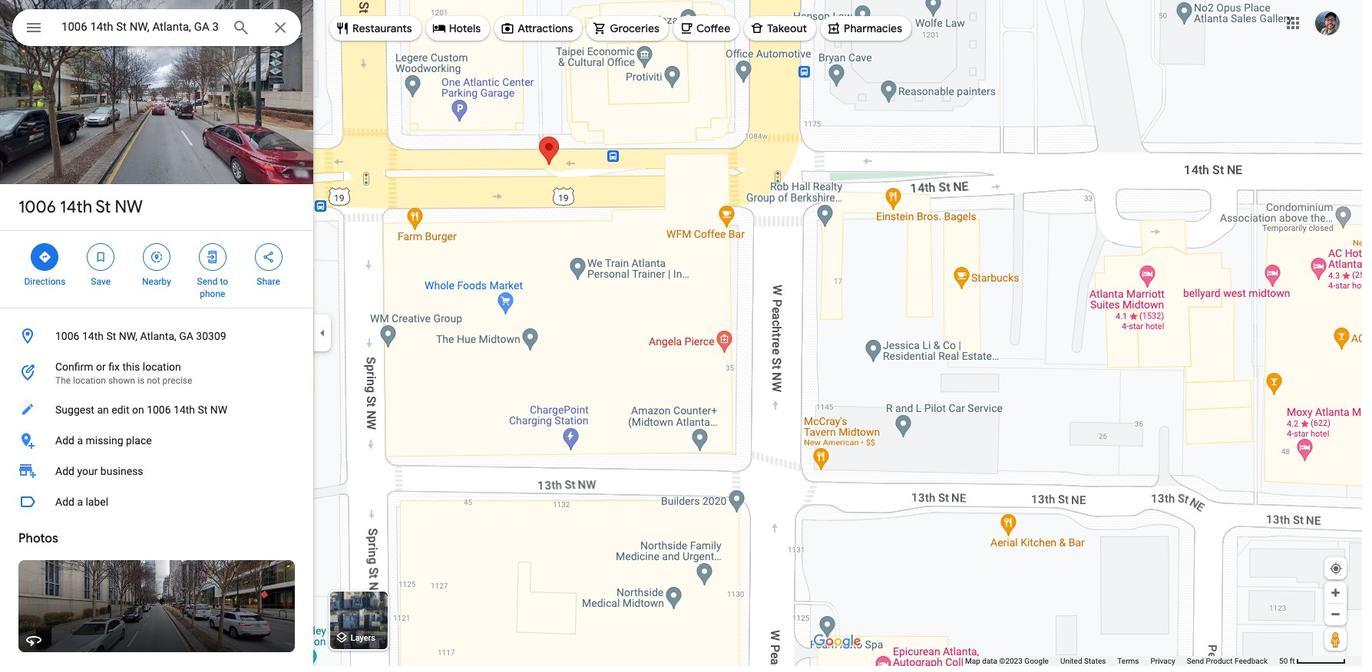 Task type: describe. For each thing, give the bounding box(es) containing it.
to
[[220, 277, 228, 287]]

confirm or fix this location the location shown is not precise
[[55, 361, 192, 386]]

precise
[[163, 376, 192, 386]]

this
[[122, 361, 140, 373]]

pharmacies
[[844, 22, 903, 35]]

google account: cj baylor  
(christian.baylor@adept.ai) image
[[1316, 10, 1341, 35]]


[[150, 249, 164, 266]]

missing
[[86, 435, 123, 447]]

an
[[97, 404, 109, 416]]

suggest an edit on 1006 14th st nw button
[[0, 395, 313, 426]]

show your location image
[[1330, 562, 1344, 576]]

directions
[[24, 277, 66, 287]]

terms button
[[1118, 657, 1140, 667]]

coffee
[[697, 22, 731, 35]]

nw,
[[119, 330, 138, 343]]

none field inside 1006 14th st nw, atlanta, ga 30318 'field'
[[61, 18, 220, 36]]

0 vertical spatial nw
[[115, 197, 143, 218]]

label
[[86, 496, 108, 509]]

a for missing
[[77, 435, 83, 447]]

0 horizontal spatial location
[[73, 376, 106, 386]]

product
[[1207, 658, 1234, 666]]


[[25, 17, 43, 38]]

50 ft
[[1280, 658, 1296, 666]]

1006 inside button
[[147, 404, 171, 416]]


[[38, 249, 52, 266]]

place
[[126, 435, 152, 447]]

send for send product feedback
[[1188, 658, 1205, 666]]

or
[[96, 361, 106, 373]]

phone
[[200, 289, 225, 300]]

feedback
[[1235, 658, 1269, 666]]

united states button
[[1061, 657, 1107, 667]]

groceries
[[610, 22, 660, 35]]

send product feedback
[[1188, 658, 1269, 666]]

0 vertical spatial location
[[143, 361, 181, 373]]

fix
[[109, 361, 120, 373]]

map
[[966, 658, 981, 666]]

1006 for 1006 14th st nw
[[18, 197, 56, 218]]

privacy
[[1151, 658, 1176, 666]]

add for add a label
[[55, 496, 74, 509]]

restaurants
[[353, 22, 412, 35]]

privacy button
[[1151, 657, 1176, 667]]

photos
[[18, 532, 58, 547]]

takeout button
[[745, 10, 817, 47]]

©2023
[[1000, 658, 1023, 666]]

states
[[1085, 658, 1107, 666]]

add your business link
[[0, 456, 313, 487]]

add for add your business
[[55, 466, 74, 478]]

1006 14th St NW, Atlanta, GA 30318 field
[[12, 9, 301, 46]]

1006 for 1006 14th st nw, atlanta, ga 30309
[[55, 330, 79, 343]]

data
[[983, 658, 998, 666]]

ft
[[1291, 658, 1296, 666]]

pharmacies button
[[821, 10, 912, 47]]

50
[[1280, 658, 1289, 666]]

footer inside google maps "element"
[[966, 657, 1280, 667]]

coffee button
[[674, 10, 740, 47]]

50 ft button
[[1280, 658, 1347, 666]]

confirm
[[55, 361, 93, 373]]

layers
[[351, 634, 376, 644]]

nearby
[[142, 277, 171, 287]]

zoom in image
[[1331, 588, 1342, 599]]

attractions button
[[495, 10, 583, 47]]

shown
[[108, 376, 135, 386]]

send for send to phone
[[197, 277, 218, 287]]

1006 14th st nw main content
[[0, 0, 313, 667]]



Task type: locate. For each thing, give the bounding box(es) containing it.
1 vertical spatial nw
[[210, 404, 228, 416]]

1 vertical spatial location
[[73, 376, 106, 386]]

1 vertical spatial send
[[1188, 658, 1205, 666]]

footer
[[966, 657, 1280, 667]]

united
[[1061, 658, 1083, 666]]

2 vertical spatial 14th
[[174, 404, 195, 416]]

takeout
[[768, 22, 808, 35]]

st left nw,
[[106, 330, 116, 343]]

0 vertical spatial a
[[77, 435, 83, 447]]

2 vertical spatial st
[[198, 404, 208, 416]]

a
[[77, 435, 83, 447], [77, 496, 83, 509]]

2 vertical spatial 1006
[[147, 404, 171, 416]]

st for nw,
[[106, 330, 116, 343]]

1 vertical spatial 14th
[[82, 330, 104, 343]]

2 vertical spatial add
[[55, 496, 74, 509]]

st for nw
[[96, 197, 111, 218]]

0 vertical spatial 1006
[[18, 197, 56, 218]]

location down or
[[73, 376, 106, 386]]

business
[[101, 466, 143, 478]]

map data ©2023 google
[[966, 658, 1049, 666]]

14th for nw,
[[82, 330, 104, 343]]

send inside button
[[1188, 658, 1205, 666]]

0 horizontal spatial nw
[[115, 197, 143, 218]]

a for label
[[77, 496, 83, 509]]

hotels button
[[426, 10, 490, 47]]

terms
[[1118, 658, 1140, 666]]

suggest
[[55, 404, 94, 416]]

14th for nw
[[60, 197, 92, 218]]


[[206, 249, 220, 266]]

add a label
[[55, 496, 108, 509]]

st inside button
[[106, 330, 116, 343]]

the
[[55, 376, 71, 386]]

None field
[[61, 18, 220, 36]]

add for add a missing place
[[55, 435, 74, 447]]


[[262, 249, 276, 266]]

a left missing
[[77, 435, 83, 447]]

1 vertical spatial add
[[55, 466, 74, 478]]

send product feedback button
[[1188, 657, 1269, 667]]

atlanta,
[[140, 330, 177, 343]]

send left the product
[[1188, 658, 1205, 666]]

1 horizontal spatial nw
[[210, 404, 228, 416]]

1006 inside button
[[55, 330, 79, 343]]

1 horizontal spatial location
[[143, 361, 181, 373]]

suggest an edit on 1006 14th st nw
[[55, 404, 228, 416]]

st
[[96, 197, 111, 218], [106, 330, 116, 343], [198, 404, 208, 416]]

1 a from the top
[[77, 435, 83, 447]]

send
[[197, 277, 218, 287], [1188, 658, 1205, 666]]

1006 up confirm
[[55, 330, 79, 343]]

 search field
[[12, 9, 301, 49]]

your
[[77, 466, 98, 478]]

add a label button
[[0, 487, 313, 518]]

collapse side panel image
[[314, 325, 331, 342]]

save
[[91, 277, 111, 287]]

1006 up 
[[18, 197, 56, 218]]

groceries button
[[587, 10, 669, 47]]

share
[[257, 277, 280, 287]]

add your business
[[55, 466, 143, 478]]

1006
[[18, 197, 56, 218], [55, 330, 79, 343], [147, 404, 171, 416]]

1 vertical spatial st
[[106, 330, 116, 343]]

0 horizontal spatial send
[[197, 277, 218, 287]]

1 vertical spatial a
[[77, 496, 83, 509]]

united states
[[1061, 658, 1107, 666]]

restaurants button
[[330, 10, 422, 47]]

ga
[[179, 330, 194, 343]]

send to phone
[[197, 277, 228, 300]]

add left your
[[55, 466, 74, 478]]

30309
[[196, 330, 226, 343]]

attractions
[[518, 22, 573, 35]]

2 a from the top
[[77, 496, 83, 509]]

zoom out image
[[1331, 609, 1342, 621]]

14th inside button
[[174, 404, 195, 416]]

add
[[55, 435, 74, 447], [55, 466, 74, 478], [55, 496, 74, 509]]

is
[[138, 376, 145, 386]]

nw up add a missing place button
[[210, 404, 228, 416]]

1006 14th st nw, atlanta, ga 30309 button
[[0, 321, 313, 352]]

edit
[[112, 404, 129, 416]]

3 add from the top
[[55, 496, 74, 509]]

add left label
[[55, 496, 74, 509]]

location up not
[[143, 361, 181, 373]]

a left label
[[77, 496, 83, 509]]

send up phone
[[197, 277, 218, 287]]

2 add from the top
[[55, 466, 74, 478]]

nw up actions for 1006 14th st nw region
[[115, 197, 143, 218]]

1006 14th st nw
[[18, 197, 143, 218]]

 button
[[12, 9, 55, 49]]

st up 
[[96, 197, 111, 218]]

google
[[1025, 658, 1049, 666]]

actions for 1006 14th st nw region
[[0, 231, 313, 308]]

add down suggest
[[55, 435, 74, 447]]

st inside button
[[198, 404, 208, 416]]

location
[[143, 361, 181, 373], [73, 376, 106, 386]]

0 vertical spatial 14th
[[60, 197, 92, 218]]

add a missing place button
[[0, 426, 313, 456]]


[[94, 249, 108, 266]]

0 vertical spatial add
[[55, 435, 74, 447]]

1006 right on
[[147, 404, 171, 416]]

hotels
[[449, 22, 481, 35]]

0 vertical spatial st
[[96, 197, 111, 218]]

nw inside button
[[210, 404, 228, 416]]

1 vertical spatial 1006
[[55, 330, 79, 343]]

show street view coverage image
[[1325, 628, 1348, 652]]

nw
[[115, 197, 143, 218], [210, 404, 228, 416]]

send inside send to phone
[[197, 277, 218, 287]]

footer containing map data ©2023 google
[[966, 657, 1280, 667]]

st up add a missing place button
[[198, 404, 208, 416]]

1 horizontal spatial send
[[1188, 658, 1205, 666]]

google maps element
[[0, 0, 1363, 667]]

1 add from the top
[[55, 435, 74, 447]]

1006 14th st nw, atlanta, ga 30309
[[55, 330, 226, 343]]

14th inside button
[[82, 330, 104, 343]]

add a missing place
[[55, 435, 152, 447]]

on
[[132, 404, 144, 416]]

0 vertical spatial send
[[197, 277, 218, 287]]

not
[[147, 376, 160, 386]]

14th
[[60, 197, 92, 218], [82, 330, 104, 343], [174, 404, 195, 416]]



Task type: vqa. For each thing, say whether or not it's contained in the screenshot.
collapse side panel image
yes



